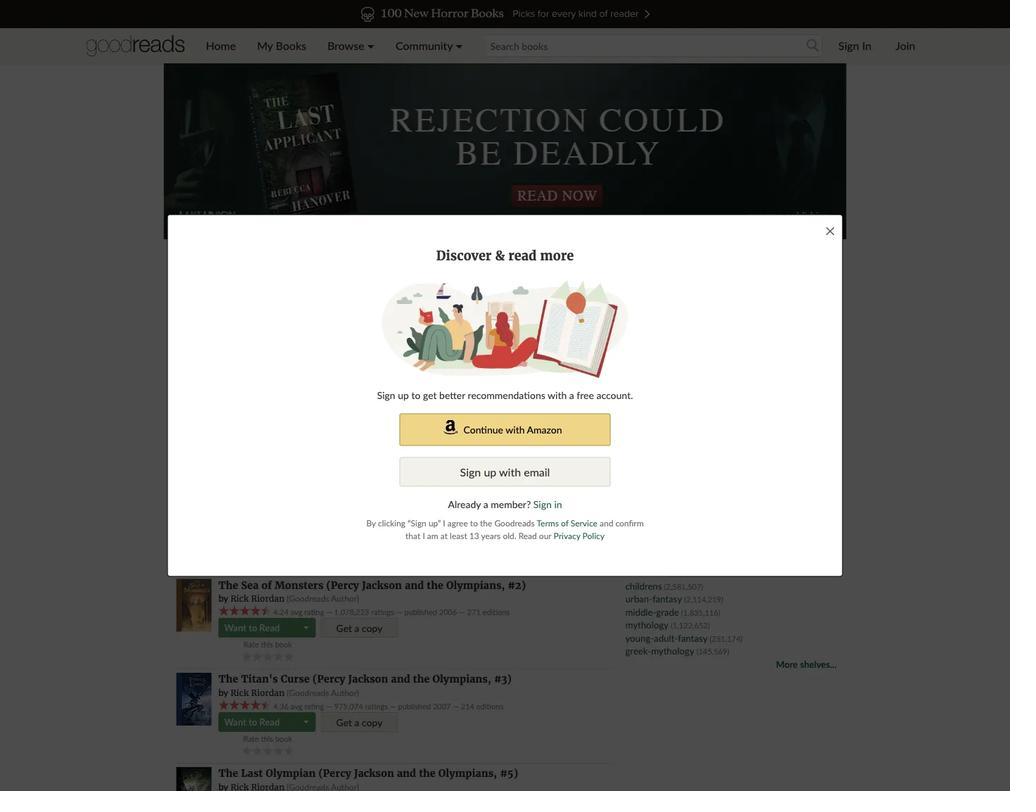 Task type: locate. For each thing, give the bounding box(es) containing it.
i inside and confirm that i am at least 13 years old.  read our
[[423, 531, 425, 541]]

2 copy from the top
[[362, 622, 383, 634]]

of up privacy
[[561, 518, 569, 528]]

— left the "sign
[[396, 513, 402, 523]]

olympians, up 367
[[446, 391, 505, 403]]

rating for 2,799,088
[[304, 419, 324, 429]]

1 vertical spatial book
[[275, 734, 292, 744]]

1 (goodreads from the top
[[287, 594, 329, 604]]

2 get a copy from the top
[[336, 622, 383, 634]]

ratings down the battle of the labyrinth (percy jackson and the olympians, #4) heading at the bottom of page
[[371, 513, 394, 523]]

0 horizontal spatial of
[[262, 579, 272, 592]]

riordan down titan's
[[251, 688, 285, 699]]

the left titan's
[[219, 673, 238, 686]]

0 horizontal spatial up
[[398, 389, 409, 401]]

rate this book down 4.36
[[244, 734, 292, 744]]

0 vertical spatial i
[[443, 518, 446, 528]]

13
[[470, 531, 479, 541]]

book for curse
[[275, 734, 292, 744]]

and confirm that i am at least 13 years old.  read our
[[406, 518, 644, 541]]

3 get a copy button from the top
[[321, 712, 398, 732]]

book down 4.24
[[275, 640, 292, 650]]

up left get
[[398, 389, 409, 401]]

avg right 4.36
[[291, 702, 303, 711]]

rate up titan's
[[244, 640, 259, 650]]

1 get a copy button from the top
[[321, 524, 398, 544]]

with
[[548, 389, 567, 401], [506, 424, 525, 436], [499, 465, 521, 479]]

2 vertical spatial read
[[260, 717, 280, 728]]

1 rick from the top
[[231, 594, 249, 605]]

monsters
[[275, 579, 324, 592]]

read
[[509, 248, 537, 264]]

published left the 2007
[[398, 702, 431, 711]]

published up that at the left of the page
[[404, 513, 437, 523]]

by right the titan's curse (percy ja... image at the bottom left of page
[[219, 687, 228, 698]]

curse
[[281, 673, 310, 686]]

rate
[[244, 640, 259, 650], [244, 734, 259, 744]]

1 by from the top
[[219, 593, 228, 604]]

author) up 975,074
[[331, 688, 359, 698]]

author)
[[331, 594, 359, 604], [331, 688, 359, 698]]

copy down 975,074
[[362, 716, 383, 728]]

0 vertical spatial get a copy
[[336, 528, 383, 540]]

rick riordan link
[[231, 594, 285, 605], [231, 688, 285, 699]]

ratings for 975,074
[[365, 702, 388, 711]]

published
[[404, 419, 437, 429], [404, 513, 437, 523], [404, 607, 437, 617], [398, 702, 431, 711]]

1 vertical spatial rate this book
[[244, 734, 292, 744]]

get down 1,011,917
[[336, 528, 352, 540]]

— left '212'
[[459, 513, 465, 523]]

1 vertical spatial rick riordan link
[[231, 688, 285, 699]]

a for get a copy "button" corresponding to (percy
[[355, 622, 360, 634]]

a down 1,078,223
[[355, 622, 360, 634]]

sign left the in at the right of page
[[839, 39, 860, 52]]

1 vertical spatial author)
[[331, 688, 359, 698]]

i left the am
[[423, 531, 425, 541]]

and inside the sea of monsters (percy jackson and the olympians, #2) by rick riordan (goodreads author)
[[405, 579, 424, 592]]

get a copy down 1,078,223
[[336, 622, 383, 634]]

sign for sign up with email
[[460, 465, 481, 479]]

want for sea
[[224, 623, 246, 634]]

1 want to read button from the top
[[219, 618, 298, 638]]

1 rating from the top
[[304, 419, 324, 429]]

0 vertical spatial with
[[548, 389, 567, 401]]

lightning
[[241, 391, 293, 403]]

mythology down the middle-grade link
[[626, 620, 669, 631]]

terms of service link
[[537, 518, 598, 528]]

rating down labyrinth
[[304, 513, 324, 523]]

1 vertical spatial fantasy
[[678, 633, 708, 644]]

of right sea
[[262, 579, 272, 592]]

published for 2008
[[404, 513, 437, 523]]

the for the sea of monsters (percy jackson and the olympians, #2) by rick riordan (goodreads author)
[[219, 579, 238, 592]]

sea
[[241, 579, 259, 592]]

avg for 4.36
[[291, 702, 303, 711]]

olympians,
[[446, 391, 505, 403], [481, 485, 539, 498], [446, 579, 505, 592], [433, 673, 491, 686], [439, 767, 497, 780]]

the titan's curse (percy jackson and the olympians, #3) by rick riordan (goodreads author)
[[219, 673, 512, 699]]

sign up the '4.30 avg rating — 2,799,088 ratings —                 published                2005               — 367 editions'
[[377, 389, 395, 401]]

rick riordan link down titan's
[[231, 688, 285, 699]]

get a copy down 1,011,917
[[336, 528, 383, 540]]

1 vertical spatial want to read
[[224, 717, 280, 728]]

4.42 avg rating — 1,011,917 ratings
[[271, 513, 394, 523]]

by right the sea of monsters (percy ... image
[[219, 593, 228, 604]]

the left battle
[[219, 485, 238, 498]]

2 rating from the top
[[304, 513, 324, 523]]

copy
[[362, 528, 383, 540], [362, 622, 383, 634], [362, 716, 383, 728]]

#2)
[[508, 579, 526, 592]]

2 book from the top
[[275, 734, 292, 744]]

discover
[[436, 248, 492, 264]]

avg for 4.42
[[291, 513, 303, 523]]

riordan inside the sea of monsters (percy jackson and the olympians, #2) by rick riordan (goodreads author)
[[251, 594, 285, 605]]

labyrinth
[[307, 485, 358, 498]]

1 get a copy from the top
[[336, 528, 383, 540]]

2 want to read from the top
[[224, 717, 280, 728]]

#4)
[[542, 485, 561, 498]]

0 vertical spatial riordan
[[251, 594, 285, 605]]

1 vertical spatial up
[[484, 465, 497, 479]]

rate for titan's
[[244, 734, 259, 744]]

fiction
[[626, 515, 652, 527]]

0 vertical spatial rick riordan link
[[231, 594, 285, 605]]

1 horizontal spatial of
[[274, 485, 285, 498]]

0 vertical spatial want to read button
[[219, 618, 298, 638]]

3 get from the top
[[336, 716, 352, 728]]

the inside the titan's curse (percy jackson and the olympians, #3) by rick riordan (goodreads author)
[[413, 673, 430, 686]]

the titan's curse (percy jackson and the olympians, #3) link
[[219, 673, 512, 686]]

1 want from the top
[[224, 623, 246, 634]]

the inside the titan's curse (percy jackson and the olympians, #3) by rick riordan (goodreads author)
[[219, 673, 238, 686]]

book down 4.36
[[275, 734, 292, 744]]

(goodreads down curse
[[287, 688, 329, 698]]

avg for 4.30
[[291, 419, 303, 429]]

mythology
[[626, 620, 669, 631], [651, 646, 695, 657]]

and inside the titan's curse (percy jackson and the olympians, #3) by rick riordan (goodreads author)
[[391, 673, 410, 686]]

0 vertical spatial of
[[274, 485, 285, 498]]

by inside the titan's curse (percy jackson and the olympians, #3) by rick riordan (goodreads author)
[[219, 687, 228, 698]]

0 vertical spatial read
[[519, 531, 537, 541]]

mythology down young-adult-fantasy link
[[651, 646, 695, 657]]

fantasy up grade
[[653, 594, 682, 605]]

of
[[274, 485, 285, 498], [561, 518, 569, 528], [262, 579, 272, 592]]

get a copy for (percy
[[336, 622, 383, 634]]

2 horizontal spatial of
[[561, 518, 569, 528]]

rating for 1,078,223
[[304, 607, 324, 617]]

olympians, up 214
[[433, 673, 491, 686]]

advertisement region
[[164, 63, 847, 239], [626, 288, 837, 464]]

0 vertical spatial want
[[224, 623, 246, 634]]

the for the titan's curse (percy jackson and the olympians, #3) by rick riordan (goodreads author)
[[219, 673, 238, 686]]

1 get from the top
[[336, 528, 352, 540]]

4 the from the top
[[219, 673, 238, 686]]

3 avg from the top
[[291, 607, 303, 617]]

published left '2005'
[[404, 419, 437, 429]]

1 vertical spatial rick
[[231, 688, 249, 699]]

the titan's curse (percy ja... image
[[176, 673, 212, 726]]

Search by Book Title, Author, or ISBN text field
[[180, 286, 521, 308]]

2 rick riordan link from the top
[[231, 688, 285, 699]]

more
[[776, 659, 798, 670]]

1 vertical spatial by
[[219, 687, 228, 698]]

1 vertical spatial with
[[506, 424, 525, 436]]

the lightning thief (percy jackson and the olympians, #1) heading
[[219, 391, 524, 403]]

up for with
[[484, 465, 497, 479]]

want down sea
[[224, 623, 246, 634]]

rating down thief
[[304, 419, 324, 429]]

2 rate from the top
[[244, 734, 259, 744]]

dismiss image
[[825, 226, 836, 237]]

rick inside the sea of monsters (percy jackson and the olympians, #2) by rick riordan (goodreads author)
[[231, 594, 249, 605]]

0 vertical spatial rate this book
[[244, 640, 292, 650]]

2 the from the top
[[219, 485, 238, 498]]

copy down 1,078,223
[[362, 622, 383, 634]]

0 vertical spatial rick
[[231, 594, 249, 605]]

1 this from the top
[[261, 640, 273, 650]]

editions down already a member? sign in on the bottom
[[483, 513, 510, 523]]

published for 2006
[[404, 607, 437, 617]]

1 vertical spatial this
[[261, 734, 273, 744]]

1 avg from the top
[[291, 419, 303, 429]]

rick inside the titan's curse (percy jackson and the olympians, #3) by rick riordan (goodreads author)
[[231, 688, 249, 699]]

— left 1,078,223
[[326, 607, 332, 617]]

the last olympian (percy ja... image
[[176, 767, 212, 791]]

2 by from the top
[[219, 687, 228, 698]]

get for jackson
[[336, 716, 352, 728]]

2 vertical spatial get
[[336, 716, 352, 728]]

that
[[406, 531, 421, 541]]

sign up 'already'
[[460, 465, 481, 479]]

olympians, for #5)
[[439, 767, 497, 780]]

jackson inside the titan's curse (percy jackson and the olympians, #3) by rick riordan (goodreads author)
[[348, 673, 388, 686]]

2 this from the top
[[261, 734, 273, 744]]

last
[[241, 767, 263, 780]]

4 rating from the top
[[304, 702, 324, 711]]

0 vertical spatial get a copy button
[[321, 524, 398, 544]]

read down 4.24
[[260, 623, 280, 634]]

want to read button down 4.24
[[219, 618, 298, 638]]

battle
[[241, 485, 272, 498]]

rating
[[304, 419, 324, 429], [304, 513, 324, 523], [304, 607, 324, 617], [304, 702, 324, 711]]

menu
[[195, 28, 474, 63]]

to left get
[[412, 389, 421, 401]]

0 vertical spatial copy
[[362, 528, 383, 540]]

1 vertical spatial copy
[[362, 622, 383, 634]]

fantasy
[[653, 594, 682, 605], [678, 633, 708, 644]]

— left 271
[[459, 607, 465, 617]]

read left the our on the right bottom of page
[[519, 531, 537, 541]]

the up —                 published                2007               — 214 editions
[[413, 673, 430, 686]]

2 want from the top
[[224, 717, 246, 728]]

1 vertical spatial (goodreads
[[287, 688, 329, 698]]

olympians, inside the titan's curse (percy jackson and the olympians, #3) by rick riordan (goodreads author)
[[433, 673, 491, 686]]

2 riordan from the top
[[251, 688, 285, 699]]

up up already a member? sign in on the bottom
[[484, 465, 497, 479]]

of inside the sea of monsters (percy jackson and the olympians, #2) by rick riordan (goodreads author)
[[262, 579, 272, 592]]

published left "2006"
[[404, 607, 437, 617]]

rating down monsters
[[304, 607, 324, 617]]

1 vertical spatial read
[[260, 623, 280, 634]]

published for 2007
[[398, 702, 431, 711]]

1 want to read from the top
[[224, 623, 280, 634]]

the for the lightning thief (percy jackson and the olympians, #1)
[[219, 391, 238, 403]]

want to read button down 4.36
[[219, 712, 298, 732]]

5 the from the top
[[219, 767, 238, 780]]

the up years
[[480, 518, 492, 528]]

privacy policy
[[554, 531, 605, 541]]

this
[[261, 640, 273, 650], [261, 734, 273, 744]]

0 vertical spatial get
[[336, 528, 352, 540]]

4 avg from the top
[[291, 702, 303, 711]]

editions right 214
[[477, 702, 504, 711]]

service
[[571, 518, 598, 528]]

— left 214
[[453, 702, 459, 711]]

0 vertical spatial want to read
[[224, 623, 280, 634]]

the up "2006"
[[427, 579, 444, 592]]

1 riordan from the top
[[251, 594, 285, 605]]

1 the from the top
[[219, 391, 238, 403]]

rick riordan link for sea
[[231, 594, 285, 605]]

2 vertical spatial get a copy button
[[321, 712, 398, 732]]

2 vertical spatial get a copy
[[336, 716, 383, 728]]

adventure
[[626, 568, 667, 579]]

already
[[448, 498, 481, 510]]

middle-grade link
[[626, 607, 679, 618]]

with left free
[[548, 389, 567, 401]]

(goodreads down monsters
[[287, 594, 329, 604]]

my
[[257, 39, 273, 52]]

—                 published                2007               — 214 editions
[[388, 702, 504, 711]]

riordan up 4.24
[[251, 594, 285, 605]]

1 horizontal spatial up
[[484, 465, 497, 479]]

the for the last olympian (percy jackson and the olympians, #5)
[[219, 767, 238, 780]]

0 vertical spatial by
[[219, 593, 228, 604]]

by
[[219, 593, 228, 604], [219, 687, 228, 698]]

rick down titan's
[[231, 688, 249, 699]]

sign in link
[[534, 498, 562, 510]]

3 get a copy from the top
[[336, 716, 383, 728]]

ratings for 1,078,223
[[371, 607, 394, 617]]

editions right 271
[[483, 607, 510, 617]]

get down 975,074
[[336, 716, 352, 728]]

0 vertical spatial (goodreads
[[287, 594, 329, 604]]

1 vertical spatial want
[[224, 717, 246, 728]]

2 get a copy button from the top
[[321, 618, 398, 638]]

want right the titan's curse (percy ja... image at the bottom left of page
[[224, 717, 246, 728]]

avg for 4.24
[[291, 607, 303, 617]]

367 editions link
[[467, 419, 510, 429]]

book for of
[[275, 640, 292, 650]]

fiction link
[[626, 515, 652, 527]]

the down the 2007
[[419, 767, 436, 780]]

2 author) from the top
[[331, 688, 359, 698]]

1 vertical spatial i
[[423, 531, 425, 541]]

3 rating from the top
[[304, 607, 324, 617]]

want
[[224, 623, 246, 634], [224, 717, 246, 728]]

0 vertical spatial mythology
[[626, 620, 669, 631]]

author) inside the titan's curse (percy jackson and the olympians, #3) by rick riordan (goodreads author)
[[331, 688, 359, 698]]

— left 2,799,088
[[326, 419, 332, 429]]

— left 975,074
[[326, 702, 332, 711]]

(2,581,507)
[[664, 582, 703, 591]]

in
[[554, 498, 562, 510]]

0 vertical spatial rate
[[244, 640, 259, 650]]

at
[[441, 531, 448, 541]]

(goodreads inside the sea of monsters (percy jackson and the olympians, #2) by rick riordan (goodreads author)
[[287, 594, 329, 604]]

up for to
[[398, 389, 409, 401]]

recommendations
[[468, 389, 546, 401]]

ratings down the sea of monsters (percy jackson and the olympians, #2) by rick riordan (goodreads author)
[[371, 607, 394, 617]]

(percy up 2,799,088
[[326, 391, 359, 403]]

0 horizontal spatial i
[[423, 531, 425, 541]]

None submit
[[524, 286, 572, 308]]

jackson for thief
[[361, 391, 402, 403]]

clicking
[[378, 518, 406, 528]]

rate this book down 4.24
[[244, 640, 292, 650]]

1 rate this book from the top
[[244, 640, 292, 650]]

2006
[[439, 607, 457, 617]]

olympians, up 271
[[446, 579, 505, 592]]

least
[[450, 531, 467, 541]]

3 copy from the top
[[362, 716, 383, 728]]

rate this book
[[244, 640, 292, 650], [244, 734, 292, 744]]

this up titan's
[[261, 640, 273, 650]]

1 author) from the top
[[331, 594, 359, 604]]

3 the from the top
[[219, 579, 238, 592]]

copy down 1,011,917
[[362, 528, 383, 540]]

sign in
[[839, 39, 872, 52]]

1 vertical spatial want to read button
[[219, 712, 298, 732]]

1 vertical spatial get a copy button
[[321, 618, 398, 638]]

the battle of the labyrinth (percy jackson and the olympians, #4) heading
[[219, 485, 561, 498]]

(1,835,116)
[[682, 608, 721, 618]]

2 vertical spatial of
[[262, 579, 272, 592]]

continue with amazon button
[[400, 414, 611, 446]]

want to read
[[224, 623, 280, 634], [224, 717, 280, 728]]

rate up last
[[244, 734, 259, 744]]

with left email
[[499, 465, 521, 479]]

of for the sea of monsters (percy jackson and the olympians, #2) by rick riordan (goodreads author)
[[262, 579, 272, 592]]

get a copy
[[336, 528, 383, 540], [336, 622, 383, 634], [336, 716, 383, 728]]

read down 4.36
[[260, 717, 280, 728]]

2 vertical spatial copy
[[362, 716, 383, 728]]

0 vertical spatial this
[[261, 640, 273, 650]]

2 rate this book from the top
[[244, 734, 292, 744]]

riordan inside the titan's curse (percy jackson and the olympians, #3) by rick riordan (goodreads author)
[[251, 688, 285, 699]]

2 rick from the top
[[231, 688, 249, 699]]

2 (goodreads from the top
[[287, 688, 329, 698]]

ratings down the titan's curse (percy jackson and the olympians, #3) by rick riordan (goodreads author)
[[365, 702, 388, 711]]

get a copy button for (percy
[[321, 618, 398, 638]]

continue with amazon
[[464, 424, 562, 436]]

the up '2005'
[[426, 391, 443, 403]]

sign up with email link
[[400, 457, 611, 487]]

1 vertical spatial riordan
[[251, 688, 285, 699]]

get a copy button down 1,011,917
[[321, 524, 398, 544]]

get down 1,078,223
[[336, 622, 352, 634]]

1 vertical spatial get
[[336, 622, 352, 634]]

join link
[[885, 28, 926, 63]]

get for (percy
[[336, 622, 352, 634]]

(percy right olympian
[[319, 767, 351, 780]]

(percy up 4.36 avg rating — 975,074 ratings at the left of the page
[[313, 673, 345, 686]]

avg right 4.30 on the bottom of page
[[291, 419, 303, 429]]

want to read down 4.36
[[224, 717, 280, 728]]

the inside the sea of monsters (percy jackson and the olympians, #2) by rick riordan (goodreads author)
[[219, 579, 238, 592]]

(percy for olympian
[[319, 767, 351, 780]]

rick riordan link down sea
[[231, 594, 285, 605]]

author) inside the sea of monsters (percy jackson and the olympians, #2) by rick riordan (goodreads author)
[[331, 594, 359, 604]]

book
[[275, 640, 292, 650], [275, 734, 292, 744]]

(percy inside the titan's curse (percy jackson and the olympians, #3) by rick riordan (goodreads author)
[[313, 673, 345, 686]]

adventure (2,803,442) childrens (2,581,507) urban-fantasy (2,114,219) middle-grade (1,835,116) mythology (1,122,652) young-adult-fantasy (251,174) greek-mythology (145,569) more shelves...
[[626, 568, 837, 670]]

1 vertical spatial get a copy
[[336, 622, 383, 634]]

1 vertical spatial rate
[[244, 734, 259, 744]]

ratings for 1,011,917
[[371, 513, 394, 523]]

privacy
[[554, 531, 581, 541]]

4.42
[[273, 513, 289, 523]]

shelves...
[[800, 659, 837, 670]]

avg right 4.24
[[291, 607, 303, 617]]

the up 'already'
[[461, 485, 478, 498]]

fantasy down (1,122,652)
[[678, 633, 708, 644]]

sign in link
[[828, 28, 882, 63]]

jackson inside the sea of monsters (percy jackson and the olympians, #2) by rick riordan (goodreads author)
[[362, 579, 402, 592]]

2 want to read button from the top
[[219, 712, 298, 732]]

0 vertical spatial fantasy
[[653, 594, 682, 605]]

with left amazon
[[506, 424, 525, 436]]

1 vertical spatial mythology
[[651, 646, 695, 657]]

1 rick riordan link from the top
[[231, 594, 285, 605]]

0 vertical spatial author)
[[331, 594, 359, 604]]

#5)
[[500, 767, 518, 780]]

olympians, left #5)
[[439, 767, 497, 780]]

2 avg from the top
[[291, 513, 303, 523]]

want to read down 4.24
[[224, 623, 280, 634]]

the lightning thief (percy jackson and the olympians, #1)
[[219, 391, 524, 403]]

(percy for curse
[[313, 673, 345, 686]]

1 book from the top
[[275, 640, 292, 650]]

2 get from the top
[[336, 622, 352, 634]]

titan's
[[241, 673, 278, 686]]

by inside the sea of monsters (percy jackson and the olympians, #2) by rick riordan (goodreads author)
[[219, 593, 228, 604]]

1 vertical spatial advertisement region
[[626, 288, 837, 464]]

get a copy button down 975,074
[[321, 712, 398, 732]]

1 rate from the top
[[244, 640, 259, 650]]

0 vertical spatial book
[[275, 640, 292, 650]]

0 vertical spatial up
[[398, 389, 409, 401]]

member?
[[491, 498, 531, 510]]

ratings
[[371, 419, 394, 429], [371, 513, 394, 523], [371, 607, 394, 617], [365, 702, 388, 711]]



Task type: vqa. For each thing, say whether or not it's contained in the screenshot.
3rd Number of ratings and percentage of total ratings element from the bottom of the page
no



Task type: describe. For each thing, give the bounding box(es) containing it.
rate for sea
[[244, 640, 259, 650]]

sign for sign in
[[839, 39, 860, 52]]

our
[[539, 531, 552, 541]]

by
[[366, 518, 376, 528]]

childrens link
[[626, 581, 662, 592]]

1 vertical spatial of
[[561, 518, 569, 528]]

a up 212 editions link
[[484, 498, 488, 510]]

sign for sign up to get better recommendations with a free account.
[[377, 389, 395, 401]]

a left free
[[570, 389, 574, 401]]

1,078,223
[[334, 607, 369, 617]]

rick riordan link for titan's
[[231, 688, 285, 699]]

1,011,917
[[334, 513, 369, 523]]

(145,569)
[[697, 647, 730, 657]]

middle-
[[626, 607, 656, 618]]

the sea of monsters (percy jackson and the olympians, #2) link
[[219, 579, 526, 592]]

"sign
[[408, 518, 427, 528]]

the sea of monsters (percy ... image
[[176, 579, 212, 632]]

thief
[[296, 391, 323, 403]]

want to read button for titan's
[[219, 712, 298, 732]]

discover & read more
[[436, 248, 574, 264]]

join
[[896, 39, 916, 52]]

books
[[276, 39, 306, 52]]

editions for 214 editions
[[477, 702, 504, 711]]

more shelves... link
[[776, 658, 837, 671]]

(percy inside the sea of monsters (percy jackson and the olympians, #2) by rick riordan (goodreads author)
[[326, 579, 359, 592]]

4.30 avg rating — 2,799,088 ratings —                 published                2005               — 367 editions
[[271, 419, 510, 429]]

the battle of the labyrinth (percy jackson and the olympians, #4) link
[[219, 485, 561, 498]]

urban-
[[626, 594, 653, 605]]

rating for 1,011,917
[[304, 513, 324, 523]]

sign left in
[[534, 498, 552, 510]]

of for the battle of the labyrinth (percy jackson and the olympians, #4)
[[274, 485, 285, 498]]

— left 367
[[459, 419, 465, 429]]

the last olympian (percy jackson and the olympians, #5)
[[219, 767, 518, 780]]

4.36
[[273, 702, 289, 711]]

(percy for thief
[[326, 391, 359, 403]]

this for titan's
[[261, 734, 273, 744]]

goodreads
[[495, 518, 535, 528]]

urban-fantasy link
[[626, 594, 682, 605]]

years
[[481, 531, 501, 541]]

young-adult-fantasy link
[[626, 633, 708, 644]]

want to read button for sea
[[219, 618, 298, 638]]

271 editions link
[[467, 607, 510, 617]]

already a member? sign in
[[448, 498, 562, 510]]

want to read for sea
[[224, 623, 280, 634]]

a for jackson's get a copy "button"
[[355, 716, 360, 728]]

a for 1st get a copy "button"
[[355, 528, 360, 540]]

more
[[540, 248, 574, 264]]

olympian
[[266, 767, 316, 780]]

to down titan's
[[249, 717, 257, 728]]

editions right 367
[[483, 419, 510, 429]]

my books link
[[247, 28, 317, 63]]

policy
[[583, 531, 605, 541]]

975,074
[[334, 702, 363, 711]]

read for the sea of monsters (percy jackson and the olympians, #2)
[[260, 623, 280, 634]]

by clicking "sign up" i agree to the goodreads terms of service
[[366, 518, 598, 528]]

privacy policy link
[[554, 531, 605, 541]]

olympians, inside the sea of monsters (percy jackson and the olympians, #2) by rick riordan (goodreads author)
[[446, 579, 505, 592]]

want to read for titan's
[[224, 717, 280, 728]]

367
[[467, 419, 481, 429]]

— down the sea of monsters (percy jackson and the olympians, #2) by rick riordan (goodreads author)
[[396, 607, 402, 617]]

the last olympian (percy jackson and the olympians, #5) heading
[[219, 767, 518, 780]]

olympians, for #1)
[[446, 391, 505, 403]]

4.30
[[273, 419, 289, 429]]

read for the titan's curse (percy jackson and the olympians, #3)
[[260, 717, 280, 728]]

the lightning thief (percy jackson and the olympians, #1) link
[[219, 391, 524, 403]]

am
[[427, 531, 438, 541]]

2008
[[439, 513, 457, 523]]

home link
[[195, 28, 247, 63]]

2 vertical spatial with
[[499, 465, 521, 479]]

with inside "button"
[[506, 424, 525, 436]]

grade
[[656, 607, 679, 618]]

mythology link
[[626, 620, 669, 631]]

0 vertical spatial advertisement region
[[164, 63, 847, 239]]

greek-mythology link
[[626, 646, 695, 657]]

1 copy from the top
[[362, 528, 383, 540]]

(2,114,219)
[[684, 595, 724, 605]]

Search for books to add to your shelves search field
[[484, 35, 823, 57]]

(2,803,442)
[[669, 569, 708, 578]]

copy for jackson
[[362, 716, 383, 728]]

the battle of the labyrinth (percy jackson and the olympians, #4)
[[219, 485, 561, 498]]

menu containing home
[[195, 28, 474, 63]]

read inside and confirm that i am at least 13 years old.  read our
[[519, 531, 537, 541]]

free
[[577, 389, 594, 401]]

the up 4.42
[[288, 485, 304, 498]]

up"
[[429, 518, 441, 528]]

— down the lightning thief (percy jackson and the olympians, #1)
[[396, 419, 402, 429]]

confirm
[[616, 518, 644, 528]]

rate this book for of
[[244, 640, 292, 650]]

account.
[[597, 389, 633, 401]]

214
[[461, 702, 475, 711]]

(251,174)
[[710, 634, 743, 644]]

#3)
[[494, 673, 512, 686]]

#1)
[[507, 391, 524, 403]]

the inside the sea of monsters (percy jackson and the olympians, #2) by rick riordan (goodreads author)
[[427, 579, 444, 592]]

home
[[206, 39, 236, 52]]

adventure link
[[626, 568, 667, 579]]

get a copy button for jackson
[[321, 712, 398, 732]]

terms
[[537, 518, 559, 528]]

this for sea
[[261, 640, 273, 650]]

&
[[495, 248, 505, 264]]

olympians, for #3)
[[433, 673, 491, 686]]

rating for 975,074
[[304, 702, 324, 711]]

sign up to get better recommendations with a free account.
[[377, 389, 633, 401]]

sign up with email
[[460, 465, 550, 479]]

the titan's curse (percy jackson and the olympians, #3) heading
[[219, 673, 512, 686]]

— down the titan's curse (percy jackson and the olympians, #3) by rick riordan (goodreads author)
[[390, 702, 396, 711]]

get a copy for jackson
[[336, 716, 383, 728]]

271
[[467, 607, 481, 617]]

agree
[[448, 518, 468, 528]]

young-
[[626, 633, 654, 644]]

to down sea
[[249, 623, 257, 634]]

(percy up by
[[361, 485, 393, 498]]

old.
[[503, 531, 517, 541]]

jackson for olympian
[[354, 767, 394, 780]]

(goodreads inside the titan's curse (percy jackson and the olympians, #3) by rick riordan (goodreads author)
[[287, 688, 329, 698]]

my books
[[257, 39, 306, 52]]

4.24
[[273, 607, 289, 617]]

212
[[467, 513, 481, 523]]

olympians, up member?
[[481, 485, 539, 498]]

rate this book for curse
[[244, 734, 292, 744]]

jackson for curse
[[348, 673, 388, 686]]

to up '13'
[[470, 518, 478, 528]]

and inside and confirm that i am at least 13 years old.  read our
[[600, 518, 614, 528]]

email
[[524, 465, 550, 479]]

editions for 212 editions
[[483, 513, 510, 523]]

the sea of monsters (percy jackson and the olympians, #2) heading
[[219, 579, 526, 592]]

in
[[863, 39, 872, 52]]

1 horizontal spatial i
[[443, 518, 446, 528]]

2,799,088
[[334, 419, 369, 429]]

Search books text field
[[484, 35, 823, 57]]

ratings for 2,799,088
[[371, 419, 394, 429]]

continue
[[464, 424, 503, 436]]

greek-
[[626, 646, 651, 657]]

editions for 271 editions
[[483, 607, 510, 617]]

want for titan's
[[224, 717, 246, 728]]

2005
[[439, 419, 457, 429]]

2007
[[433, 702, 451, 711]]

— left 1,011,917
[[326, 513, 332, 523]]

the for the battle of the labyrinth (percy jackson and the olympians, #4)
[[219, 485, 238, 498]]

copy for (percy
[[362, 622, 383, 634]]

childrens
[[626, 581, 662, 592]]



